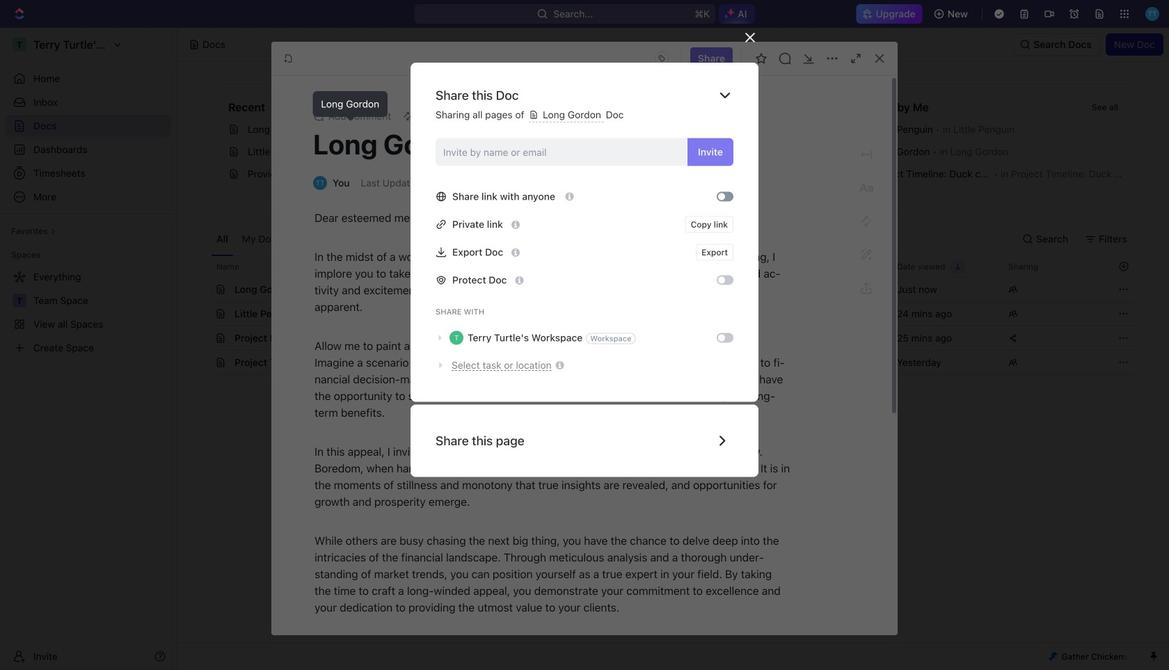Task type: vqa. For each thing, say whether or not it's contained in the screenshot.
Sidebar navigation
yes



Task type: describe. For each thing, give the bounding box(es) containing it.
tree inside sidebar navigation
[[6, 266, 171, 359]]

5 row from the top
[[211, 350, 1136, 375]]

3 row from the top
[[211, 301, 1136, 327]]

2 cell from the top
[[778, 351, 889, 375]]



Task type: locate. For each thing, give the bounding box(es) containing it.
tab list
[[211, 223, 556, 256]]

drumstick bite image
[[1050, 653, 1058, 661]]

cell
[[778, 278, 889, 301], [778, 351, 889, 375]]

table
[[211, 256, 1136, 375]]

row
[[211, 256, 1136, 278], [211, 277, 1136, 302], [211, 301, 1136, 327], [211, 326, 1136, 351], [211, 350, 1136, 375]]

1 vertical spatial cell
[[778, 351, 889, 375]]

sidebar navigation
[[0, 28, 178, 671]]

2 row from the top
[[211, 277, 1136, 302]]

0 vertical spatial cell
[[778, 278, 889, 301]]

1 cell from the top
[[778, 278, 889, 301]]

tree
[[6, 266, 171, 359]]

1 row from the top
[[211, 256, 1136, 278]]

4 row from the top
[[211, 326, 1136, 351]]

Invite by name or email text field
[[444, 142, 682, 163]]



